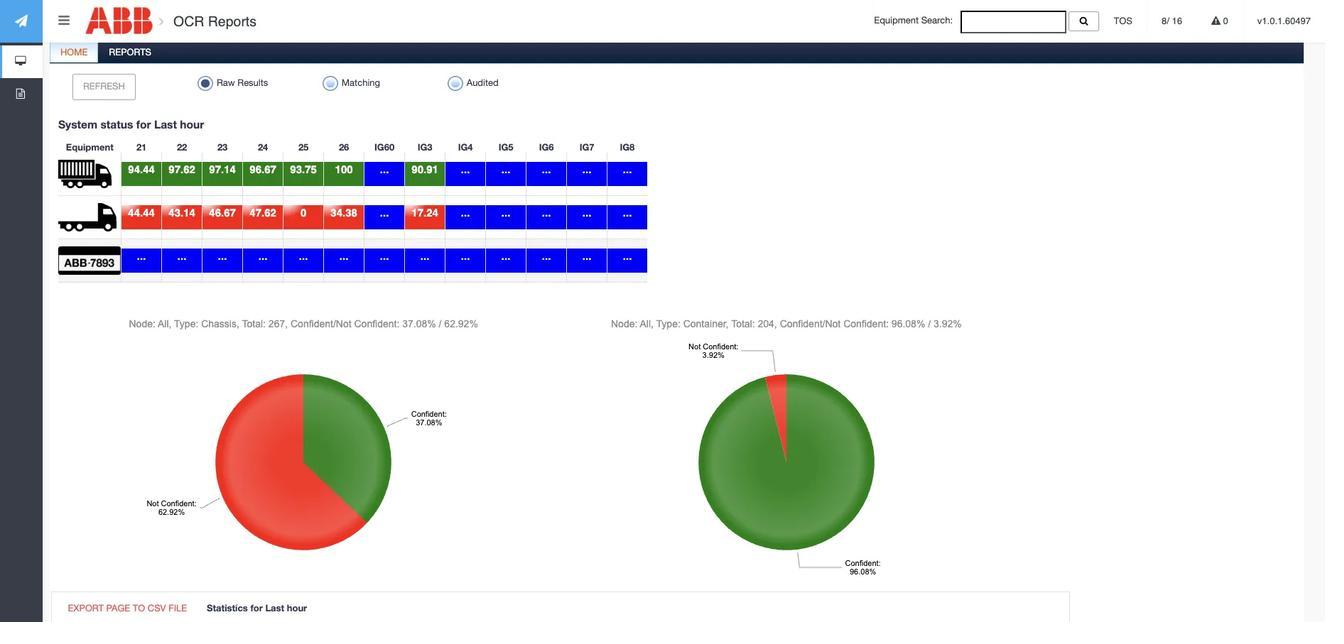 Task type: vqa. For each thing, say whether or not it's contained in the screenshot.


Task type: describe. For each thing, give the bounding box(es) containing it.
ocr reports
[[170, 14, 257, 29]]

reports inside reports link
[[109, 47, 151, 58]]

25
[[298, 141, 309, 153]]

0 vertical spatial reports
[[208, 14, 257, 29]]

0 inside dropdown button
[[1221, 16, 1229, 26]]

statistics for last hour
[[207, 603, 307, 614]]

licenseplate image
[[58, 246, 121, 275]]

0 vertical spatial hour
[[180, 118, 204, 131]]

raw results
[[217, 77, 268, 88]]

search:
[[922, 15, 953, 26]]

file
[[169, 604, 187, 614]]

21
[[136, 141, 147, 153]]

results
[[238, 77, 268, 88]]

ig8
[[620, 141, 635, 153]]

equipment for equipment
[[66, 141, 114, 153]]

0 vertical spatial last
[[154, 118, 177, 131]]

v1.0.1.60497 button
[[1244, 0, 1325, 43]]

ig5
[[499, 141, 514, 153]]

97.14
[[209, 163, 236, 175]]

ig4
[[458, 141, 473, 153]]

0 vertical spatial for
[[136, 118, 151, 131]]

container image
[[58, 160, 112, 188]]

refresh
[[83, 81, 125, 92]]

ig3
[[418, 141, 433, 153]]

8/ 16 button
[[1148, 0, 1197, 43]]

csv
[[148, 604, 166, 614]]

system status for last hour tab panel
[[48, 63, 1306, 623]]

refresh button
[[72, 74, 136, 100]]

16
[[1172, 16, 1183, 26]]

statistics
[[207, 603, 248, 614]]

export
[[68, 604, 104, 614]]

46.67
[[209, 207, 236, 219]]

home link
[[50, 39, 98, 67]]

system
[[58, 118, 97, 131]]

system status for last hour
[[58, 118, 204, 131]]

raw
[[217, 77, 235, 88]]

tos button
[[1100, 0, 1147, 43]]

to
[[133, 604, 145, 614]]

home
[[60, 47, 88, 58]]

equipment search:
[[874, 15, 961, 26]]

matching
[[342, 77, 380, 88]]

status
[[101, 118, 133, 131]]

equipment for equipment search:
[[874, 15, 919, 26]]

0 inside system status for last hour tab panel
[[301, 207, 307, 219]]

reports link
[[99, 39, 161, 67]]

44.44
[[128, 207, 155, 219]]



Task type: locate. For each thing, give the bounding box(es) containing it.
0 button
[[1197, 0, 1243, 43]]

chassis image
[[58, 203, 117, 231]]

0 horizontal spatial for
[[136, 118, 151, 131]]

audited
[[467, 77, 499, 88]]

ig6
[[539, 141, 554, 153]]

1 vertical spatial equipment
[[66, 141, 114, 153]]

0 horizontal spatial hour
[[180, 118, 204, 131]]

...
[[380, 163, 389, 175], [461, 163, 470, 175], [502, 163, 511, 175], [542, 163, 551, 175], [583, 163, 592, 175], [623, 163, 632, 175], [380, 207, 389, 219], [461, 207, 470, 219], [502, 207, 511, 219], [542, 207, 551, 219], [583, 207, 592, 219], [623, 207, 632, 219], [137, 250, 146, 262], [178, 250, 186, 262], [218, 250, 227, 262], [259, 250, 267, 262], [299, 250, 308, 262], [340, 250, 348, 262], [380, 250, 389, 262], [421, 250, 430, 262], [461, 250, 470, 262], [502, 250, 511, 262], [542, 250, 551, 262], [583, 250, 592, 262], [623, 250, 632, 262]]

last up 22
[[154, 118, 177, 131]]

hour right statistics
[[287, 603, 307, 614]]

17.24
[[412, 207, 438, 219]]

for
[[136, 118, 151, 131], [250, 603, 263, 614]]

94.44
[[128, 163, 155, 175]]

equipment down system
[[66, 141, 114, 153]]

1 vertical spatial reports
[[109, 47, 151, 58]]

8/ 16
[[1162, 16, 1183, 26]]

for right statistics
[[250, 603, 263, 614]]

1 vertical spatial for
[[250, 603, 263, 614]]

bars image
[[58, 14, 70, 27]]

1 horizontal spatial 0
[[1221, 16, 1229, 26]]

34.38
[[331, 207, 357, 219]]

hour
[[180, 118, 204, 131], [287, 603, 307, 614]]

1 horizontal spatial last
[[265, 603, 284, 614]]

0 horizontal spatial 0
[[301, 207, 307, 219]]

1 vertical spatial hour
[[287, 603, 307, 614]]

22
[[177, 141, 187, 153]]

None field
[[961, 11, 1067, 33]]

1 horizontal spatial equipment
[[874, 15, 919, 26]]

page
[[106, 604, 130, 614]]

47.62
[[250, 207, 276, 219]]

26
[[339, 141, 349, 153]]

0 vertical spatial 0
[[1221, 16, 1229, 26]]

0 horizontal spatial reports
[[109, 47, 151, 58]]

97.62
[[169, 163, 195, 175]]

warning image
[[1212, 16, 1221, 26]]

hour up 22
[[180, 118, 204, 131]]

1 horizontal spatial for
[[250, 603, 263, 614]]

90.91
[[412, 163, 438, 175]]

reports up refresh
[[109, 47, 151, 58]]

equipment inside system status for last hour tab panel
[[66, 141, 114, 153]]

93.75
[[290, 163, 317, 175]]

96.67
[[250, 163, 276, 175]]

reports right ocr
[[208, 14, 257, 29]]

tos
[[1114, 16, 1133, 26]]

1 vertical spatial 0
[[301, 207, 307, 219]]

system status for last hour tab list
[[48, 39, 1306, 623]]

43.14
[[169, 207, 195, 219]]

last
[[154, 118, 177, 131], [265, 603, 284, 614]]

v1.0.1.60497
[[1258, 16, 1311, 26]]

1 horizontal spatial hour
[[287, 603, 307, 614]]

equipment
[[874, 15, 919, 26], [66, 141, 114, 153]]

0 left "34.38"
[[301, 207, 307, 219]]

0 right 16
[[1221, 16, 1229, 26]]

23
[[217, 141, 228, 153]]

0 horizontal spatial last
[[154, 118, 177, 131]]

export page to csv file button
[[57, 596, 198, 623]]

ig60
[[375, 141, 395, 153]]

for up '21'
[[136, 118, 151, 131]]

reports
[[208, 14, 257, 29], [109, 47, 151, 58]]

equipment left search:
[[874, 15, 919, 26]]

1 vertical spatial last
[[265, 603, 284, 614]]

0
[[1221, 16, 1229, 26], [301, 207, 307, 219]]

0 horizontal spatial equipment
[[66, 141, 114, 153]]

export page to csv file
[[68, 604, 187, 614]]

24
[[258, 141, 268, 153]]

ig7
[[580, 141, 595, 153]]

navigation
[[0, 0, 43, 111]]

100
[[335, 163, 353, 175]]

ocr
[[173, 14, 204, 29]]

8/
[[1162, 16, 1170, 26]]

0 vertical spatial equipment
[[874, 15, 919, 26]]

1 horizontal spatial reports
[[208, 14, 257, 29]]

last right statistics
[[265, 603, 284, 614]]

search image
[[1080, 16, 1088, 26]]



